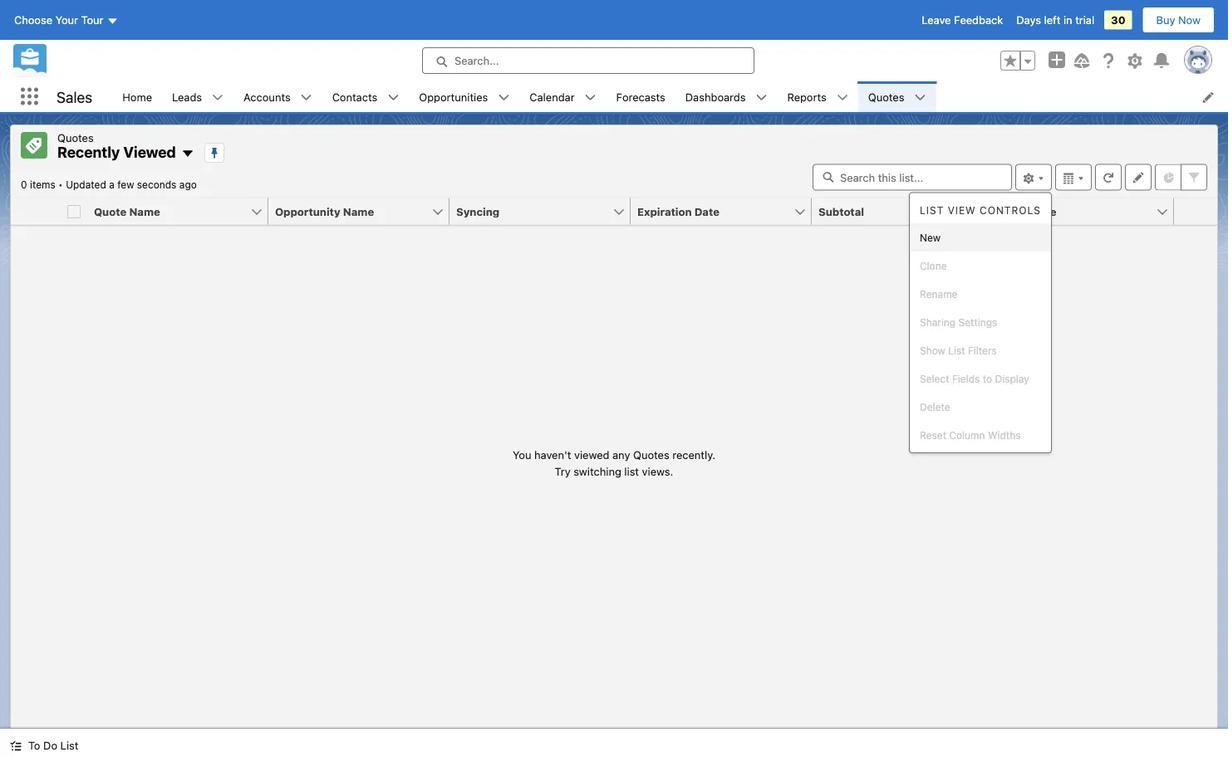 Task type: describe. For each thing, give the bounding box(es) containing it.
new
[[920, 232, 941, 243]]

days
[[1016, 14, 1041, 26]]

buy now button
[[1142, 7, 1215, 33]]

total
[[1000, 205, 1026, 218]]

syncing element
[[450, 198, 641, 226]]

show list filters link
[[910, 337, 1051, 365]]

list view controls
[[920, 205, 1041, 216]]

total price element
[[993, 198, 1184, 226]]

dashboards
[[685, 91, 746, 103]]

sales
[[57, 88, 92, 106]]

quote name element
[[87, 198, 278, 226]]

opportunities
[[419, 91, 488, 103]]

display
[[995, 373, 1029, 385]]

total price
[[1000, 205, 1057, 218]]

home
[[122, 91, 152, 103]]

show
[[920, 345, 946, 356]]

try
[[555, 465, 571, 478]]

subtotal
[[819, 205, 864, 218]]

subtotal element
[[812, 198, 1003, 226]]

delete
[[920, 401, 950, 413]]

forecasts
[[616, 91, 665, 103]]

leave feedback
[[922, 14, 1003, 26]]

left
[[1044, 14, 1061, 26]]

delete link
[[910, 393, 1051, 421]]

viewed
[[123, 143, 176, 161]]

tour
[[81, 14, 103, 26]]

item number image
[[11, 198, 61, 225]]

recently
[[57, 143, 120, 161]]

Search Recently Viewed list view. search field
[[813, 164, 1012, 191]]

filters
[[968, 345, 997, 356]]

you haven't viewed any quotes recently. try switching list views.
[[513, 449, 715, 478]]

contacts link
[[322, 81, 388, 112]]

rename link
[[910, 280, 1051, 308]]

to
[[28, 740, 40, 752]]

reset
[[920, 430, 946, 441]]

expiration
[[637, 205, 692, 218]]

buy now
[[1156, 14, 1201, 26]]

fields
[[952, 373, 980, 385]]

choose
[[14, 14, 52, 26]]

controls
[[980, 205, 1041, 216]]

items
[[30, 179, 55, 191]]

opportunity name button
[[268, 198, 431, 225]]

text default image inside to do list button
[[10, 741, 22, 752]]

quote
[[94, 205, 126, 218]]

recently.
[[672, 449, 715, 461]]

in
[[1064, 14, 1072, 26]]

list
[[624, 465, 639, 478]]

few
[[117, 179, 134, 191]]

recently viewed
[[57, 143, 176, 161]]

text default image for calendar
[[585, 92, 596, 103]]

you
[[513, 449, 531, 461]]

forecasts link
[[606, 81, 675, 112]]

quotes list item
[[858, 81, 936, 112]]

haven't
[[534, 449, 571, 461]]

0 horizontal spatial quotes
[[57, 131, 94, 144]]

seconds
[[137, 179, 176, 191]]

to do list
[[28, 740, 78, 752]]

search... button
[[422, 47, 755, 74]]

1 horizontal spatial list
[[920, 205, 944, 216]]

viewed
[[574, 449, 610, 461]]

opportunities link
[[409, 81, 498, 112]]

reports list item
[[777, 81, 858, 112]]

quotes inside list item
[[868, 91, 904, 103]]

updated
[[66, 179, 106, 191]]

opportunity name element
[[268, 198, 460, 226]]

list containing home
[[112, 81, 1228, 112]]

reset column widths
[[920, 430, 1021, 441]]

feedback
[[954, 14, 1003, 26]]

sharing settings link
[[910, 308, 1051, 337]]

dashboards list item
[[675, 81, 777, 112]]

search...
[[455, 54, 499, 67]]

accounts list item
[[234, 81, 322, 112]]

opportunity name
[[275, 205, 374, 218]]



Task type: locate. For each thing, give the bounding box(es) containing it.
text default image for quotes
[[914, 92, 926, 103]]

5 text default image from the left
[[914, 92, 926, 103]]

text default image for leads
[[212, 92, 224, 103]]

0 items • updated a few seconds ago
[[21, 179, 197, 191]]

contacts
[[332, 91, 378, 103]]

text default image
[[212, 92, 224, 103], [388, 92, 399, 103], [498, 92, 510, 103], [181, 147, 194, 161], [10, 741, 22, 752]]

your
[[55, 14, 78, 26]]

text default image left 'to'
[[10, 741, 22, 752]]

name inside 'element'
[[343, 205, 374, 218]]

any
[[612, 449, 630, 461]]

rename
[[920, 288, 958, 300]]

leave feedback link
[[922, 14, 1003, 26]]

quotes link
[[858, 81, 914, 112]]

name for opportunity name
[[343, 205, 374, 218]]

recently viewed|quotes|list view element
[[10, 125, 1218, 730]]

choose your tour
[[14, 14, 103, 26]]

quotes image
[[21, 132, 47, 159]]

30
[[1111, 14, 1126, 26]]

2 vertical spatial quotes
[[633, 449, 669, 461]]

status
[[513, 447, 715, 480]]

clone link
[[910, 252, 1051, 280]]

leads link
[[162, 81, 212, 112]]

calendar list item
[[520, 81, 606, 112]]

subtotal button
[[812, 198, 975, 225]]

list right do
[[60, 740, 78, 752]]

text default image inside dashboards list item
[[756, 92, 767, 103]]

quote name button
[[87, 198, 250, 225]]

contacts list item
[[322, 81, 409, 112]]

text default image down search... button
[[585, 92, 596, 103]]

quotes up the views.
[[633, 449, 669, 461]]

text default image inside recently viewed|quotes|list view element
[[181, 147, 194, 161]]

buy
[[1156, 14, 1175, 26]]

accounts
[[244, 91, 291, 103]]

1 horizontal spatial quotes
[[633, 449, 669, 461]]

switching
[[574, 465, 621, 478]]

date
[[695, 205, 720, 218]]

recently viewed status
[[21, 179, 66, 191]]

name inside "element"
[[129, 205, 160, 218]]

None search field
[[813, 164, 1012, 191]]

reports link
[[777, 81, 837, 112]]

1 vertical spatial quotes
[[57, 131, 94, 144]]

cell
[[61, 198, 87, 226]]

1 vertical spatial list
[[948, 345, 965, 356]]

expiration date element
[[631, 198, 822, 226]]

2 vertical spatial list
[[60, 740, 78, 752]]

text default image for reports
[[837, 92, 848, 103]]

do
[[43, 740, 57, 752]]

cell inside recently viewed|quotes|list view element
[[61, 198, 87, 226]]

calendar link
[[520, 81, 585, 112]]

text default image inside accounts list item
[[301, 92, 312, 103]]

text default image down leave
[[914, 92, 926, 103]]

text default image inside calendar list item
[[585, 92, 596, 103]]

1 name from the left
[[129, 205, 160, 218]]

text default image inside opportunities list item
[[498, 92, 510, 103]]

text default image for contacts
[[388, 92, 399, 103]]

leads list item
[[162, 81, 234, 112]]

list right show on the right top of page
[[948, 345, 965, 356]]

2 horizontal spatial list
[[948, 345, 965, 356]]

text default image left reports
[[756, 92, 767, 103]]

new link
[[910, 224, 1051, 252]]

dashboards link
[[675, 81, 756, 112]]

text default image for opportunities
[[498, 92, 510, 103]]

price
[[1029, 205, 1057, 218]]

item number element
[[11, 198, 61, 226]]

3 text default image from the left
[[756, 92, 767, 103]]

to
[[983, 373, 992, 385]]

list
[[112, 81, 1228, 112]]

ago
[[179, 179, 197, 191]]

name down seconds
[[129, 205, 160, 218]]

accounts link
[[234, 81, 301, 112]]

quotes down sales
[[57, 131, 94, 144]]

view
[[948, 205, 976, 216]]

text default image inside quotes list item
[[914, 92, 926, 103]]

select fields to display link
[[910, 365, 1051, 393]]

clone
[[920, 260, 947, 272]]

action element
[[1174, 198, 1217, 226]]

text default image inside the reports "list item"
[[837, 92, 848, 103]]

settings
[[959, 317, 997, 328]]

syncing
[[456, 205, 499, 218]]

menu inside recently viewed|quotes|list view element
[[910, 197, 1051, 450]]

text default image inside contacts list item
[[388, 92, 399, 103]]

column
[[949, 430, 985, 441]]

to do list button
[[0, 730, 88, 763]]

sharing settings
[[920, 317, 997, 328]]

syncing button
[[450, 198, 612, 225]]

2 horizontal spatial quotes
[[868, 91, 904, 103]]

trial
[[1075, 14, 1095, 26]]

•
[[58, 179, 63, 191]]

expiration date
[[637, 205, 720, 218]]

2 name from the left
[[343, 205, 374, 218]]

menu
[[910, 197, 1051, 450]]

total price button
[[993, 198, 1156, 225]]

name
[[129, 205, 160, 218], [343, 205, 374, 218]]

reports
[[787, 91, 827, 103]]

select fields to display
[[920, 373, 1029, 385]]

0 horizontal spatial name
[[129, 205, 160, 218]]

text default image for accounts
[[301, 92, 312, 103]]

4 text default image from the left
[[837, 92, 848, 103]]

status containing you haven't viewed any quotes recently.
[[513, 447, 715, 480]]

text default image for dashboards
[[756, 92, 767, 103]]

reset column widths link
[[910, 421, 1051, 450]]

quotes
[[868, 91, 904, 103], [57, 131, 94, 144], [633, 449, 669, 461]]

a
[[109, 179, 115, 191]]

status inside recently viewed|quotes|list view element
[[513, 447, 715, 480]]

show list filters
[[920, 345, 997, 356]]

0
[[21, 179, 27, 191]]

quotes right the reports "list item"
[[868, 91, 904, 103]]

0 vertical spatial quotes
[[868, 91, 904, 103]]

action image
[[1174, 198, 1217, 225]]

opportunities list item
[[409, 81, 520, 112]]

0 vertical spatial list
[[920, 205, 944, 216]]

widths
[[988, 430, 1021, 441]]

calendar
[[530, 91, 575, 103]]

text default image right contacts
[[388, 92, 399, 103]]

none search field inside recently viewed|quotes|list view element
[[813, 164, 1012, 191]]

text default image right 'leads'
[[212, 92, 224, 103]]

quote name
[[94, 205, 160, 218]]

select
[[920, 373, 949, 385]]

days left in trial
[[1016, 14, 1095, 26]]

1 text default image from the left
[[301, 92, 312, 103]]

leave
[[922, 14, 951, 26]]

sharing
[[920, 317, 956, 328]]

text default image right reports
[[837, 92, 848, 103]]

name right opportunity
[[343, 205, 374, 218]]

list up new
[[920, 205, 944, 216]]

text default image up ago
[[181, 147, 194, 161]]

text default image inside leads list item
[[212, 92, 224, 103]]

text default image down the 'search...'
[[498, 92, 510, 103]]

list inside button
[[60, 740, 78, 752]]

now
[[1178, 14, 1201, 26]]

quotes inside the you haven't viewed any quotes recently. try switching list views.
[[633, 449, 669, 461]]

opportunity
[[275, 205, 340, 218]]

2 text default image from the left
[[585, 92, 596, 103]]

0 horizontal spatial list
[[60, 740, 78, 752]]

menu containing list view controls
[[910, 197, 1051, 450]]

name for quote name
[[129, 205, 160, 218]]

text default image right accounts
[[301, 92, 312, 103]]

views.
[[642, 465, 673, 478]]

group
[[1000, 51, 1035, 71]]

1 horizontal spatial name
[[343, 205, 374, 218]]

text default image
[[301, 92, 312, 103], [585, 92, 596, 103], [756, 92, 767, 103], [837, 92, 848, 103], [914, 92, 926, 103]]

leads
[[172, 91, 202, 103]]



Task type: vqa. For each thing, say whether or not it's contained in the screenshot.
Report
no



